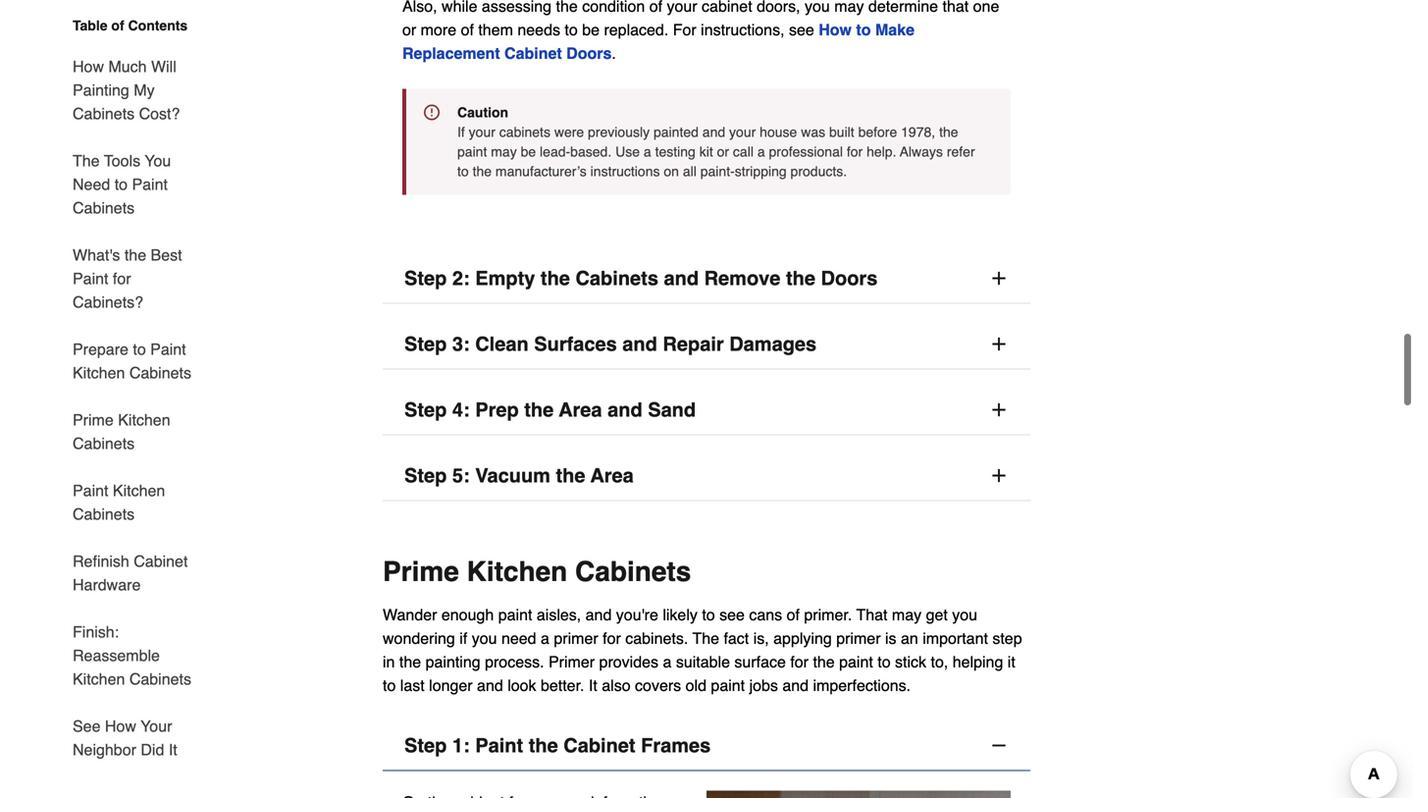 Task type: vqa. For each thing, say whether or not it's contained in the screenshot.
THE TOOLS YOU NEED TO PAINT CABINETS
yes



Task type: locate. For each thing, give the bounding box(es) containing it.
the right the remove at the top of the page
[[786, 267, 816, 289]]

area
[[559, 398, 602, 421], [591, 464, 634, 487]]

to
[[565, 20, 578, 39], [856, 20, 871, 39], [457, 163, 469, 179], [115, 175, 128, 193], [133, 340, 146, 358], [702, 606, 715, 624], [878, 653, 891, 671], [383, 676, 396, 694]]

step 5: vacuum the area button
[[383, 451, 1031, 501]]

paint inside caution if your cabinets were previously painted and your house was built before 1978, the paint may be lead-based. use a testing kit or call a professional for help. always refer to the manufacturer's instructions on all paint-stripping products.
[[457, 144, 487, 159]]

your up call
[[729, 124, 756, 140]]

1 horizontal spatial prime
[[383, 556, 459, 587]]

a right use
[[644, 144, 651, 159]]

built
[[829, 124, 855, 140]]

0 vertical spatial how
[[819, 20, 852, 39]]

0 horizontal spatial may
[[491, 144, 517, 159]]

1 vertical spatial prime kitchen cabinets
[[383, 556, 691, 587]]

how to make replacement cabinet doors
[[402, 20, 915, 62]]

paint down what's at the top of the page
[[73, 269, 108, 288]]

3 step from the top
[[404, 398, 447, 421]]

0 vertical spatial area
[[559, 398, 602, 421]]

cabinet up hardware at the bottom of page
[[134, 552, 188, 570]]

1 horizontal spatial cabinet
[[505, 44, 562, 62]]

or inside also, while assessing the condition of your cabinet doors, you may determine that one or more of them needs to be replaced. for instructions, see
[[402, 20, 416, 39]]

caution
[[457, 104, 509, 120]]

cabinets up prime kitchen cabinets link
[[129, 364, 191, 382]]

the right the prep
[[524, 398, 554, 421]]

to inside prepare to paint kitchen cabinets
[[133, 340, 146, 358]]

step left 4:
[[404, 398, 447, 421]]

to inside caution if your cabinets were previously painted and your house was built before 1978, the paint may be lead-based. use a testing kit or call a professional for help. always refer to the manufacturer's instructions on all paint-stripping products.
[[457, 163, 469, 179]]

the up suitable
[[693, 629, 720, 647]]

determine
[[869, 0, 938, 15]]

0 vertical spatial or
[[402, 20, 416, 39]]

how for to
[[819, 20, 852, 39]]

4 step from the top
[[404, 464, 447, 487]]

0 vertical spatial it
[[589, 676, 598, 694]]

that
[[857, 606, 888, 624]]

tools
[[104, 152, 140, 170]]

2 vertical spatial how
[[105, 717, 136, 735]]

paint inside what's the best paint for cabinets?
[[73, 269, 108, 288]]

1 vertical spatial it
[[169, 741, 177, 759]]

step left 5:
[[404, 464, 447, 487]]

longer
[[429, 676, 473, 694]]

testing
[[655, 144, 696, 159]]

minus image
[[989, 736, 1009, 755]]

doors
[[567, 44, 612, 62], [821, 267, 878, 289]]

step
[[404, 267, 447, 289], [404, 333, 447, 355], [404, 398, 447, 421], [404, 464, 447, 487], [404, 734, 447, 757]]

prime kitchen cabinets up the paint kitchen cabinets
[[73, 411, 170, 453]]

better.
[[541, 676, 585, 694]]

1 horizontal spatial the
[[693, 629, 720, 647]]

the up refer
[[939, 124, 959, 140]]

cabinet inside step 1: paint the cabinet frames button
[[564, 734, 636, 757]]

0 horizontal spatial be
[[521, 144, 536, 159]]

1 vertical spatial may
[[491, 144, 517, 159]]

2 horizontal spatial you
[[952, 606, 978, 624]]

2 vertical spatial you
[[472, 629, 497, 647]]

step for step 2: empty the cabinets and remove the doors
[[404, 267, 447, 289]]

to right needs
[[565, 20, 578, 39]]

step for step 3: clean surfaces and repair damages
[[404, 333, 447, 355]]

area down surfaces
[[559, 398, 602, 421]]

1 horizontal spatial doors
[[821, 267, 878, 289]]

kitchen inside the paint kitchen cabinets
[[113, 481, 165, 500]]

5 step from the top
[[404, 734, 447, 757]]

paint up need on the bottom left
[[498, 606, 532, 624]]

2 vertical spatial cabinet
[[564, 734, 636, 757]]

step 1: paint the cabinet frames
[[404, 734, 711, 757]]

how much will painting my cabinets cost? link
[[73, 43, 204, 137]]

cabinets up the your
[[129, 670, 191, 688]]

your
[[667, 0, 698, 15], [469, 124, 496, 140], [729, 124, 756, 140]]

damages
[[730, 333, 817, 355]]

that
[[943, 0, 969, 15]]

plus image inside step 3: clean surfaces and repair damages button
[[989, 334, 1009, 354]]

.
[[612, 44, 616, 62]]

be down cabinets
[[521, 144, 536, 159]]

cabinets?
[[73, 293, 143, 311]]

need
[[73, 175, 110, 193]]

0 horizontal spatial the
[[73, 152, 100, 170]]

1 vertical spatial be
[[521, 144, 536, 159]]

0 horizontal spatial prime kitchen cabinets
[[73, 411, 170, 453]]

plus image
[[989, 268, 1009, 288], [989, 334, 1009, 354], [989, 400, 1009, 419], [989, 466, 1009, 485]]

0 vertical spatial prime kitchen cabinets
[[73, 411, 170, 453]]

may inside caution if your cabinets were previously painted and your house was built before 1978, the paint may be lead-based. use a testing kit or call a professional for help. always refer to the manufacturer's instructions on all paint-stripping products.
[[491, 144, 517, 159]]

2 horizontal spatial may
[[892, 606, 922, 624]]

condition
[[582, 0, 645, 15]]

finish: reassemble kitchen cabinets
[[73, 623, 191, 688]]

how inside the see how your neighbor did it
[[105, 717, 136, 735]]

2 step from the top
[[404, 333, 447, 355]]

0 vertical spatial see
[[789, 20, 814, 39]]

how up the neighbor at left
[[105, 717, 136, 735]]

1 horizontal spatial may
[[835, 0, 864, 15]]

step 2: empty the cabinets and remove the doors button
[[383, 254, 1031, 304]]

of down while
[[461, 20, 474, 39]]

for down built
[[847, 144, 863, 159]]

prime down prepare to paint kitchen cabinets
[[73, 411, 114, 429]]

primer down the that
[[836, 629, 881, 647]]

my
[[134, 81, 155, 99]]

a right call
[[758, 144, 765, 159]]

to left make
[[856, 20, 871, 39]]

to inside the tools you need to paint cabinets
[[115, 175, 128, 193]]

your down caution
[[469, 124, 496, 140]]

1 horizontal spatial be
[[582, 20, 600, 39]]

kitchen down reassemble
[[73, 670, 125, 688]]

neighbor
[[73, 741, 136, 759]]

paint-
[[701, 163, 735, 179]]

a person painting cabinet frames white. image
[[707, 791, 1011, 798]]

best
[[151, 246, 182, 264]]

0 vertical spatial be
[[582, 20, 600, 39]]

wander
[[383, 606, 437, 624]]

0 horizontal spatial see
[[720, 606, 745, 624]]

paint down if
[[457, 144, 487, 159]]

it left also
[[589, 676, 598, 694]]

and up kit
[[703, 124, 726, 140]]

plus image inside step 4: prep the area and sand button
[[989, 400, 1009, 419]]

2 horizontal spatial cabinet
[[564, 734, 636, 757]]

cabinets inside button
[[576, 267, 659, 289]]

paint right prepare
[[150, 340, 186, 358]]

paint kitchen cabinets link
[[73, 467, 204, 538]]

the inside button
[[529, 734, 558, 757]]

1 vertical spatial prime
[[383, 556, 459, 587]]

for up cabinets?
[[113, 269, 131, 288]]

the down caution
[[473, 163, 492, 179]]

plus image for sand
[[989, 400, 1009, 419]]

the inside the tools you need to paint cabinets
[[73, 152, 100, 170]]

may
[[835, 0, 864, 15], [491, 144, 517, 159], [892, 606, 922, 624]]

0 vertical spatial you
[[805, 0, 830, 15]]

0 horizontal spatial or
[[402, 20, 416, 39]]

step 2: empty the cabinets and remove the doors
[[404, 267, 878, 289]]

step 4: prep the area and sand button
[[383, 385, 1031, 435]]

you're
[[616, 606, 659, 624]]

repair
[[663, 333, 724, 355]]

1 vertical spatial cabinet
[[134, 552, 188, 570]]

cabinet down needs
[[505, 44, 562, 62]]

area inside step 4: prep the area and sand button
[[559, 398, 602, 421]]

how inside how to make replacement cabinet doors
[[819, 20, 852, 39]]

house
[[760, 124, 797, 140]]

refer
[[947, 144, 975, 159]]

1 horizontal spatial or
[[717, 144, 729, 159]]

the left best
[[125, 246, 146, 264]]

area down step 4: prep the area and sand
[[591, 464, 634, 487]]

cabinets.
[[626, 629, 688, 647]]

0 vertical spatial prime
[[73, 411, 114, 429]]

see up fact
[[720, 606, 745, 624]]

how left make
[[819, 20, 852, 39]]

prime inside prime kitchen cabinets
[[73, 411, 114, 429]]

paint up 'refinish'
[[73, 481, 108, 500]]

it right did
[[169, 741, 177, 759]]

paint inside the tools you need to paint cabinets
[[132, 175, 168, 193]]

paint kitchen cabinets
[[73, 481, 165, 523]]

prime up "wander"
[[383, 556, 459, 587]]

prepare
[[73, 340, 129, 358]]

to right prepare
[[133, 340, 146, 358]]

1 vertical spatial area
[[591, 464, 634, 487]]

0 vertical spatial the
[[73, 152, 100, 170]]

4 plus image from the top
[[989, 466, 1009, 485]]

0 vertical spatial may
[[835, 0, 864, 15]]

step left 2:
[[404, 267, 447, 289]]

last
[[400, 676, 425, 694]]

covers
[[635, 676, 681, 694]]

your up for
[[667, 0, 698, 15]]

paint inside button
[[475, 734, 523, 757]]

cabinets up the paint kitchen cabinets
[[73, 434, 135, 453]]

step inside button
[[404, 333, 447, 355]]

for inside what's the best paint for cabinets?
[[113, 269, 131, 288]]

to down if
[[457, 163, 469, 179]]

1 horizontal spatial it
[[589, 676, 598, 694]]

the right empty
[[541, 267, 570, 289]]

to down tools
[[115, 175, 128, 193]]

2 plus image from the top
[[989, 334, 1009, 354]]

you right doors,
[[805, 0, 830, 15]]

cabinet inside how to make replacement cabinet doors
[[505, 44, 562, 62]]

cost?
[[139, 105, 180, 123]]

doors inside how to make replacement cabinet doors
[[567, 44, 612, 62]]

1 vertical spatial how
[[73, 57, 104, 76]]

all
[[683, 163, 697, 179]]

cabinets down painting
[[73, 105, 135, 123]]

of up applying
[[787, 606, 800, 624]]

error image
[[424, 104, 440, 120]]

kitchen inside prime kitchen cabinets
[[118, 411, 170, 429]]

0 vertical spatial cabinet
[[505, 44, 562, 62]]

primer up primer
[[554, 629, 598, 647]]

1 vertical spatial the
[[693, 629, 720, 647]]

paint
[[132, 175, 168, 193], [73, 269, 108, 288], [150, 340, 186, 358], [73, 481, 108, 500], [475, 734, 523, 757]]

it
[[589, 676, 598, 694], [169, 741, 177, 759]]

1 vertical spatial or
[[717, 144, 729, 159]]

1 vertical spatial doors
[[821, 267, 878, 289]]

and left repair
[[623, 333, 658, 355]]

did
[[141, 741, 164, 759]]

cabinet for step 1: paint the cabinet frames
[[564, 734, 636, 757]]

step inside button
[[404, 734, 447, 757]]

0 horizontal spatial primer
[[554, 629, 598, 647]]

0 horizontal spatial it
[[169, 741, 177, 759]]

cans
[[749, 606, 782, 624]]

see how your neighbor did it link
[[73, 703, 204, 762]]

0 horizontal spatial prime
[[73, 411, 114, 429]]

a
[[644, 144, 651, 159], [758, 144, 765, 159], [541, 629, 550, 647], [663, 653, 672, 671]]

1 horizontal spatial primer
[[836, 629, 881, 647]]

and right jobs
[[783, 676, 809, 694]]

prime kitchen cabinets link
[[73, 397, 204, 467]]

of inside the wander enough paint aisles, and you're likely to see cans of primer. that may get you wondering if you need a primer for cabinets. the fact is, applying primer is an important step in the painting process. primer provides a suitable surface for the paint to stick to, helping it to last longer and look better. it also covers old paint jobs and imperfections.
[[787, 606, 800, 624]]

1 plus image from the top
[[989, 268, 1009, 288]]

1 vertical spatial see
[[720, 606, 745, 624]]

kitchen down prime kitchen cabinets link
[[113, 481, 165, 500]]

the down better.
[[529, 734, 558, 757]]

2:
[[452, 267, 470, 289]]

2 vertical spatial may
[[892, 606, 922, 624]]

1 horizontal spatial see
[[789, 20, 814, 39]]

or right kit
[[717, 144, 729, 159]]

be down "condition"
[[582, 20, 600, 39]]

the down applying
[[813, 653, 835, 671]]

clean
[[475, 333, 529, 355]]

see down doors,
[[789, 20, 814, 39]]

the
[[73, 152, 100, 170], [693, 629, 720, 647]]

cabinets inside the tools you need to paint cabinets
[[73, 199, 135, 217]]

is,
[[754, 629, 769, 647]]

kitchen up aisles,
[[467, 556, 568, 587]]

1 horizontal spatial you
[[805, 0, 830, 15]]

1 step from the top
[[404, 267, 447, 289]]

frames
[[641, 734, 711, 757]]

cabinet down also
[[564, 734, 636, 757]]

0 horizontal spatial cabinet
[[134, 552, 188, 570]]

paint right 1:
[[475, 734, 523, 757]]

imperfections.
[[813, 676, 911, 694]]

paint down you on the left top of the page
[[132, 175, 168, 193]]

1 horizontal spatial your
[[667, 0, 698, 15]]

cabinets down need
[[73, 199, 135, 217]]

replacement
[[402, 44, 500, 62]]

1:
[[452, 734, 470, 757]]

how up painting
[[73, 57, 104, 76]]

3 plus image from the top
[[989, 400, 1009, 419]]

cabinets inside the paint kitchen cabinets
[[73, 505, 135, 523]]

may up an
[[892, 606, 922, 624]]

the up need
[[73, 152, 100, 170]]

primer
[[554, 629, 598, 647], [836, 629, 881, 647]]

how inside the how much will painting my cabinets cost?
[[73, 57, 104, 76]]

were
[[554, 124, 584, 140]]

plus image inside the step 2: empty the cabinets and remove the doors button
[[989, 268, 1009, 288]]

prime kitchen cabinets up aisles,
[[383, 556, 691, 587]]

kitchen down prepare
[[73, 364, 125, 382]]

the inside the wander enough paint aisles, and you're likely to see cans of primer. that may get you wondering if you need a primer for cabinets. the fact is, applying primer is an important step in the painting process. primer provides a suitable surface for the paint to stick to, helping it to last longer and look better. it also covers old paint jobs and imperfections.
[[693, 629, 720, 647]]

cabinets up 'refinish'
[[73, 505, 135, 523]]

a right need on the bottom left
[[541, 629, 550, 647]]

you
[[805, 0, 830, 15], [952, 606, 978, 624], [472, 629, 497, 647]]

may down cabinets
[[491, 144, 517, 159]]

may inside also, while assessing the condition of your cabinet doors, you may determine that one or more of them needs to be replaced. for instructions, see
[[835, 0, 864, 15]]

and left you're at bottom
[[586, 606, 612, 624]]

or down the also,
[[402, 20, 416, 39]]

paint right old
[[711, 676, 745, 694]]

prime
[[73, 411, 114, 429], [383, 556, 459, 587]]

a up covers
[[663, 653, 672, 671]]

0 vertical spatial doors
[[567, 44, 612, 62]]

you up important
[[952, 606, 978, 624]]

important
[[923, 629, 988, 647]]

you inside also, while assessing the condition of your cabinet doors, you may determine that one or more of them needs to be replaced. for instructions, see
[[805, 0, 830, 15]]

the up needs
[[556, 0, 578, 15]]

step left 3:
[[404, 333, 447, 355]]

previously
[[588, 124, 650, 140]]

kitchen down prepare to paint kitchen cabinets link
[[118, 411, 170, 429]]

or inside caution if your cabinets were previously painted and your house was built before 1978, the paint may be lead-based. use a testing kit or call a professional for help. always refer to the manufacturer's instructions on all paint-stripping products.
[[717, 144, 729, 159]]

and left sand
[[608, 398, 643, 421]]

cabinets up step 3: clean surfaces and repair damages
[[576, 267, 659, 289]]

0 horizontal spatial doors
[[567, 44, 612, 62]]

cabinet
[[505, 44, 562, 62], [134, 552, 188, 570], [564, 734, 636, 757]]

hardware
[[73, 576, 141, 594]]

step left 1:
[[404, 734, 447, 757]]

you right if
[[472, 629, 497, 647]]

area inside the step 5: vacuum the area button
[[591, 464, 634, 487]]

may left determine
[[835, 0, 864, 15]]

need
[[502, 629, 536, 647]]



Task type: describe. For each thing, give the bounding box(es) containing it.
1 horizontal spatial prime kitchen cabinets
[[383, 556, 691, 587]]

plus image for remove
[[989, 268, 1009, 288]]

0 horizontal spatial you
[[472, 629, 497, 647]]

how to make replacement cabinet doors link
[[402, 20, 915, 62]]

and left look
[[477, 676, 503, 694]]

to inside how to make replacement cabinet doors
[[856, 20, 871, 39]]

refinish cabinet hardware
[[73, 552, 188, 594]]

for up provides
[[603, 629, 621, 647]]

get
[[926, 606, 948, 624]]

and inside button
[[623, 333, 658, 355]]

doors inside button
[[821, 267, 878, 289]]

provides
[[599, 653, 659, 671]]

surface
[[735, 653, 786, 671]]

use
[[616, 144, 640, 159]]

process.
[[485, 653, 544, 671]]

cabinet inside refinish cabinet hardware
[[134, 552, 188, 570]]

cabinets inside the how much will painting my cabinets cost?
[[73, 105, 135, 123]]

of up replaced.
[[650, 0, 663, 15]]

lead-
[[540, 144, 570, 159]]

likely
[[663, 606, 698, 624]]

it inside the see how your neighbor did it
[[169, 741, 177, 759]]

help.
[[867, 144, 897, 159]]

doors,
[[757, 0, 801, 15]]

assessing
[[482, 0, 552, 15]]

will
[[151, 57, 176, 76]]

empty
[[475, 267, 535, 289]]

be inside also, while assessing the condition of your cabinet doors, you may determine that one or more of them needs to be replaced. for instructions, see
[[582, 20, 600, 39]]

if
[[457, 124, 465, 140]]

much
[[108, 57, 147, 76]]

see inside the wander enough paint aisles, and you're likely to see cans of primer. that may get you wondering if you need a primer for cabinets. the fact is, applying primer is an important step in the painting process. primer provides a suitable surface for the paint to stick to, helping it to last longer and look better. it also covers old paint jobs and imperfections.
[[720, 606, 745, 624]]

finish: reassemble kitchen cabinets link
[[73, 609, 204, 703]]

area for prep
[[559, 398, 602, 421]]

wondering
[[383, 629, 455, 647]]

kitchen inside prepare to paint kitchen cabinets
[[73, 364, 125, 382]]

paint inside prepare to paint kitchen cabinets
[[150, 340, 186, 358]]

3:
[[452, 333, 470, 355]]

see
[[73, 717, 101, 735]]

for inside caution if your cabinets were previously painted and your house was built before 1978, the paint may be lead-based. use a testing kit or call a professional for help. always refer to the manufacturer's instructions on all paint-stripping products.
[[847, 144, 863, 159]]

the inside what's the best paint for cabinets?
[[125, 246, 146, 264]]

helping
[[953, 653, 1004, 671]]

2 horizontal spatial your
[[729, 124, 756, 140]]

it inside the wander enough paint aisles, and you're likely to see cans of primer. that may get you wondering if you need a primer for cabinets. the fact is, applying primer is an important step in the painting process. primer provides a suitable surface for the paint to stick to, helping it to last longer and look better. it also covers old paint jobs and imperfections.
[[589, 676, 598, 694]]

kitchen inside 'finish: reassemble kitchen cabinets'
[[73, 670, 125, 688]]

the tools you need to paint cabinets
[[73, 152, 171, 217]]

step for step 1: paint the cabinet frames
[[404, 734, 447, 757]]

and left the remove at the top of the page
[[664, 267, 699, 289]]

step 1: paint the cabinet frames button
[[383, 721, 1031, 771]]

caution if your cabinets were previously painted and your house was built before 1978, the paint may be lead-based. use a testing kit or call a professional for help. always refer to the manufacturer's instructions on all paint-stripping products.
[[457, 104, 975, 179]]

on
[[664, 163, 679, 179]]

primer.
[[804, 606, 852, 624]]

refinish cabinet hardware link
[[73, 538, 204, 609]]

prime kitchen cabinets inside "table of contents" element
[[73, 411, 170, 453]]

is
[[885, 629, 897, 647]]

plus image inside the step 5: vacuum the area button
[[989, 466, 1009, 485]]

kit
[[700, 144, 713, 159]]

you
[[145, 152, 171, 170]]

them
[[478, 20, 513, 39]]

before
[[858, 124, 897, 140]]

paint inside the paint kitchen cabinets
[[73, 481, 108, 500]]

step 5: vacuum the area
[[404, 464, 634, 487]]

stick
[[895, 653, 927, 671]]

cabinets inside prepare to paint kitchen cabinets
[[129, 364, 191, 382]]

for down applying
[[790, 653, 809, 671]]

see inside also, while assessing the condition of your cabinet doors, you may determine that one or more of them needs to be replaced. for instructions, see
[[789, 20, 814, 39]]

the inside also, while assessing the condition of your cabinet doors, you may determine that one or more of them needs to be replaced. for instructions, see
[[556, 0, 578, 15]]

of right table
[[111, 18, 124, 33]]

cabinets up you're at bottom
[[575, 556, 691, 587]]

4:
[[452, 398, 470, 421]]

prepare to paint kitchen cabinets link
[[73, 326, 204, 397]]

area for vacuum
[[591, 464, 634, 487]]

1 vertical spatial you
[[952, 606, 978, 624]]

0 horizontal spatial your
[[469, 124, 496, 140]]

cabinet
[[702, 0, 753, 15]]

table of contents element
[[57, 16, 204, 762]]

cabinets inside 'finish: reassemble kitchen cabinets'
[[129, 670, 191, 688]]

always
[[900, 144, 943, 159]]

needs
[[518, 20, 560, 39]]

stripping
[[735, 163, 787, 179]]

surfaces
[[534, 333, 617, 355]]

the right vacuum at the left
[[556, 464, 586, 487]]

primer
[[549, 653, 595, 671]]

also, while assessing the condition of your cabinet doors, you may determine that one or more of them needs to be replaced. for instructions, see
[[402, 0, 1000, 39]]

painting
[[426, 653, 481, 671]]

professional
[[769, 144, 843, 159]]

what's
[[73, 246, 120, 264]]

look
[[508, 676, 536, 694]]

old
[[686, 676, 707, 694]]

the right in
[[399, 653, 421, 671]]

step
[[993, 629, 1022, 647]]

how for much
[[73, 57, 104, 76]]

fact
[[724, 629, 749, 647]]

also,
[[402, 0, 437, 15]]

1978,
[[901, 124, 936, 140]]

to down the is
[[878, 653, 891, 671]]

instructions,
[[701, 20, 785, 39]]

aisles,
[[537, 606, 581, 624]]

in
[[383, 653, 395, 671]]

plus image for damages
[[989, 334, 1009, 354]]

cabinets
[[499, 124, 551, 140]]

cabinet for how to make replacement cabinet doors
[[505, 44, 562, 62]]

5:
[[452, 464, 470, 487]]

sand
[[648, 398, 696, 421]]

enough
[[442, 606, 494, 624]]

manufacturer's
[[496, 163, 587, 179]]

to inside also, while assessing the condition of your cabinet doors, you may determine that one or more of them needs to be replaced. for instructions, see
[[565, 20, 578, 39]]

to left last in the bottom left of the page
[[383, 676, 396, 694]]

for
[[673, 20, 697, 39]]

what's the best paint for cabinets? link
[[73, 232, 204, 326]]

paint up imperfections.
[[839, 653, 873, 671]]

painting
[[73, 81, 129, 99]]

to right likely
[[702, 606, 715, 624]]

2 primer from the left
[[836, 629, 881, 647]]

1 primer from the left
[[554, 629, 598, 647]]

step 3: clean surfaces and repair damages
[[404, 333, 817, 355]]

step for step 5: vacuum the area
[[404, 464, 447, 487]]

step 3: clean surfaces and repair damages button
[[383, 319, 1031, 369]]

call
[[733, 144, 754, 159]]

reassemble
[[73, 646, 160, 665]]

and inside caution if your cabinets were previously painted and your house was built before 1978, the paint may be lead-based. use a testing kit or call a professional for help. always refer to the manufacturer's instructions on all paint-stripping products.
[[703, 124, 726, 140]]

how much will painting my cabinets cost?
[[73, 57, 180, 123]]

replaced.
[[604, 20, 669, 39]]

may inside the wander enough paint aisles, and you're likely to see cans of primer. that may get you wondering if you need a primer for cabinets. the fact is, applying primer is an important step in the painting process. primer provides a suitable surface for the paint to stick to, helping it to last longer and look better. it also covers old paint jobs and imperfections.
[[892, 606, 922, 624]]

your inside also, while assessing the condition of your cabinet doors, you may determine that one or more of them needs to be replaced. for instructions, see
[[667, 0, 698, 15]]

be inside caution if your cabinets were previously painted and your house was built before 1978, the paint may be lead-based. use a testing kit or call a professional for help. always refer to the manufacturer's instructions on all paint-stripping products.
[[521, 144, 536, 159]]

also
[[602, 676, 631, 694]]

prep
[[475, 398, 519, 421]]

vacuum
[[475, 464, 551, 487]]

instructions
[[591, 163, 660, 179]]

step for step 4: prep the area and sand
[[404, 398, 447, 421]]

see how your neighbor did it
[[73, 717, 177, 759]]



